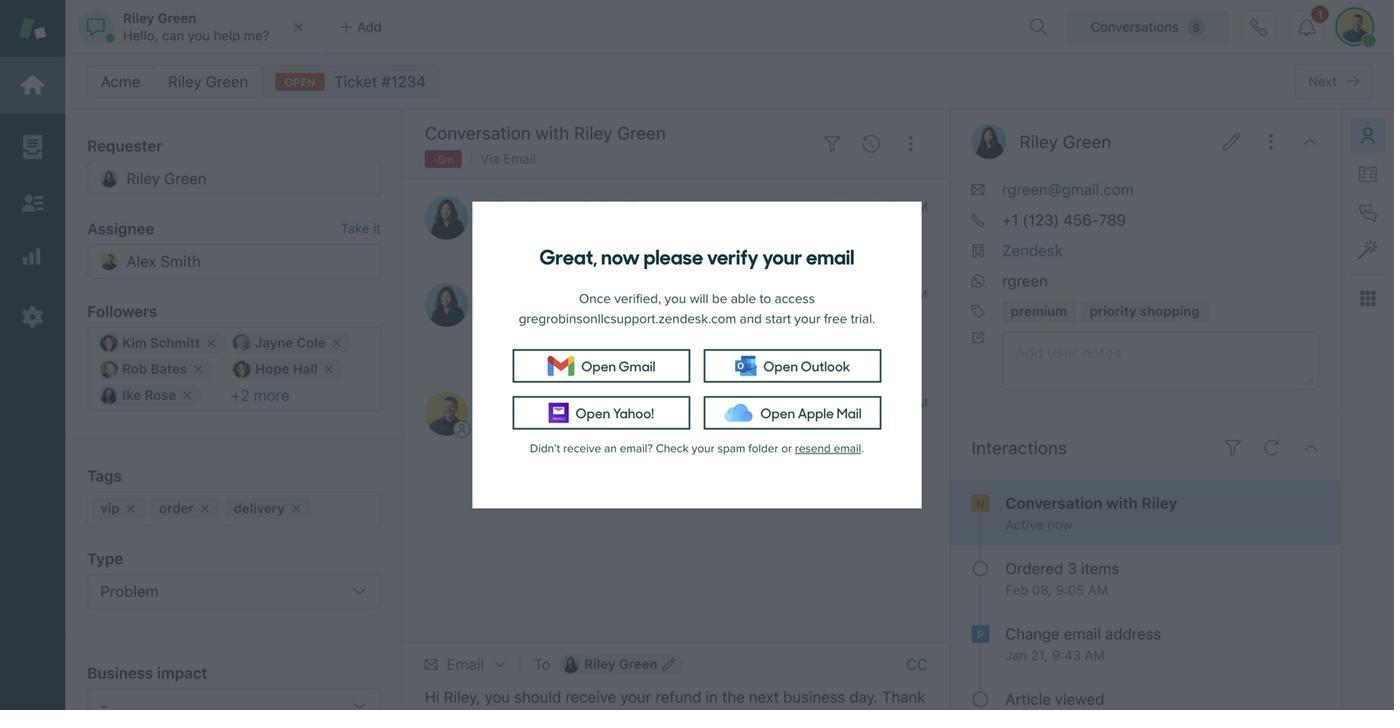 Task type: vqa. For each thing, say whether or not it's contained in the screenshot.
OPEN YAHOO!
yes



Task type: describe. For each thing, give the bounding box(es) containing it.
open yahoo!
[[576, 403, 654, 422]]

apple
[[798, 403, 834, 422]]

gregrobinsonllcsupport.zendesk.com
[[519, 311, 736, 327]]

didn't
[[530, 442, 560, 456]]

email?
[[620, 442, 653, 456]]

access
[[775, 291, 815, 307]]

an
[[604, 442, 617, 456]]

open gmail link
[[513, 349, 690, 383]]

to
[[760, 291, 771, 307]]

resend
[[795, 442, 831, 456]]

open outlook link
[[704, 349, 882, 383]]

and
[[740, 311, 762, 327]]

open for open gmail
[[581, 356, 616, 375]]

open apple mail link
[[704, 396, 882, 430]]

you
[[665, 291, 686, 307]]

or
[[781, 442, 792, 456]]

be
[[712, 291, 727, 307]]

.
[[861, 442, 864, 456]]

gmail
[[619, 356, 656, 375]]

great,
[[540, 241, 597, 270]]

yahoo!
[[613, 403, 654, 422]]

open for open outlook
[[763, 356, 798, 375]]

open gmail
[[581, 356, 656, 375]]

now
[[601, 241, 640, 270]]



Task type: locate. For each thing, give the bounding box(es) containing it.
will
[[690, 291, 709, 307]]

your
[[795, 311, 821, 327], [692, 442, 715, 456]]

open inside 'open apple mail' link
[[761, 403, 795, 422]]

verified,
[[614, 291, 661, 307]]

your down access
[[795, 311, 821, 327]]

open up receive on the left
[[576, 403, 610, 422]]

once
[[579, 291, 611, 307]]

your inside once verified, you will be able to access gregrobinsonllcsupport.zendesk.com and start your free trial.
[[795, 311, 821, 327]]

1 vertical spatial your
[[692, 442, 715, 456]]

open outlook
[[763, 356, 850, 375]]

spam
[[718, 442, 746, 456]]

open yahoo! link
[[513, 396, 690, 430]]

verify
[[707, 241, 759, 270]]

open inside open gmail link
[[581, 356, 616, 375]]

open for open apple mail
[[761, 403, 795, 422]]

start
[[765, 311, 791, 327]]

open left 'outlook'
[[763, 356, 798, 375]]

your left spam
[[692, 442, 715, 456]]

once verified, you will be able to access gregrobinsonllcsupport.zendesk.com and start your free trial.
[[519, 291, 875, 327]]

outlook
[[801, 356, 850, 375]]

your email
[[763, 241, 855, 270]]

open for open yahoo!
[[576, 403, 610, 422]]

resend email link
[[795, 442, 861, 456]]

able
[[731, 291, 756, 307]]

great, now please verify your email
[[540, 241, 855, 270]]

email
[[834, 442, 861, 456]]

open inside open yahoo! link
[[576, 403, 610, 422]]

please
[[644, 241, 703, 270]]

folder
[[749, 442, 778, 456]]

0 horizontal spatial your
[[692, 442, 715, 456]]

open up or
[[761, 403, 795, 422]]

trial.
[[851, 311, 875, 327]]

didn't receive an email? check your spam folder or resend email .
[[530, 442, 864, 456]]

open
[[581, 356, 616, 375], [763, 356, 798, 375], [576, 403, 610, 422], [761, 403, 795, 422]]

receive
[[563, 442, 601, 456]]

open left gmail
[[581, 356, 616, 375]]

open inside open outlook link
[[763, 356, 798, 375]]

1 horizontal spatial your
[[795, 311, 821, 327]]

mail
[[837, 403, 862, 422]]

check
[[656, 442, 689, 456]]

free
[[824, 311, 847, 327]]

open apple mail
[[761, 403, 862, 422]]

0 vertical spatial your
[[795, 311, 821, 327]]



